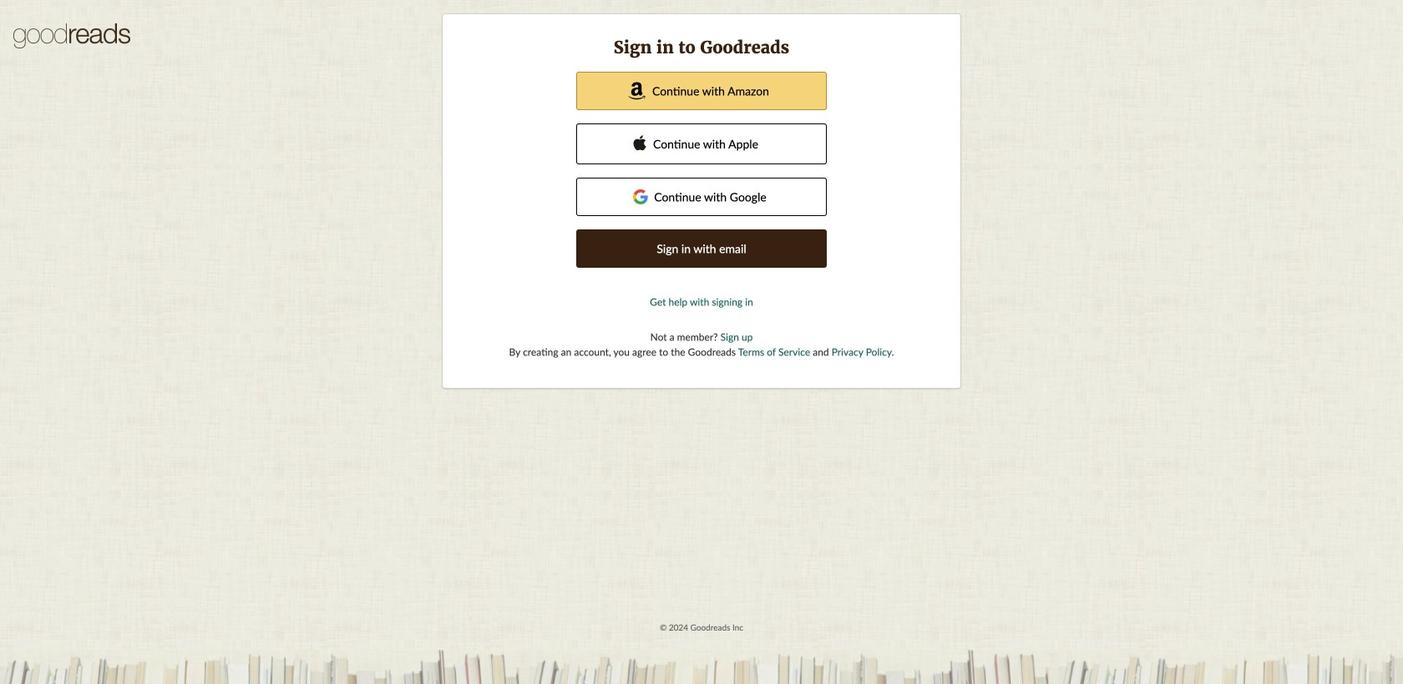 Task type: locate. For each thing, give the bounding box(es) containing it.
goodreads: book reviews, recommendations, and discussion image
[[13, 23, 130, 49]]



Task type: vqa. For each thing, say whether or not it's contained in the screenshot.
Goodreads: Book reviews, recommendations, and discussion image
yes



